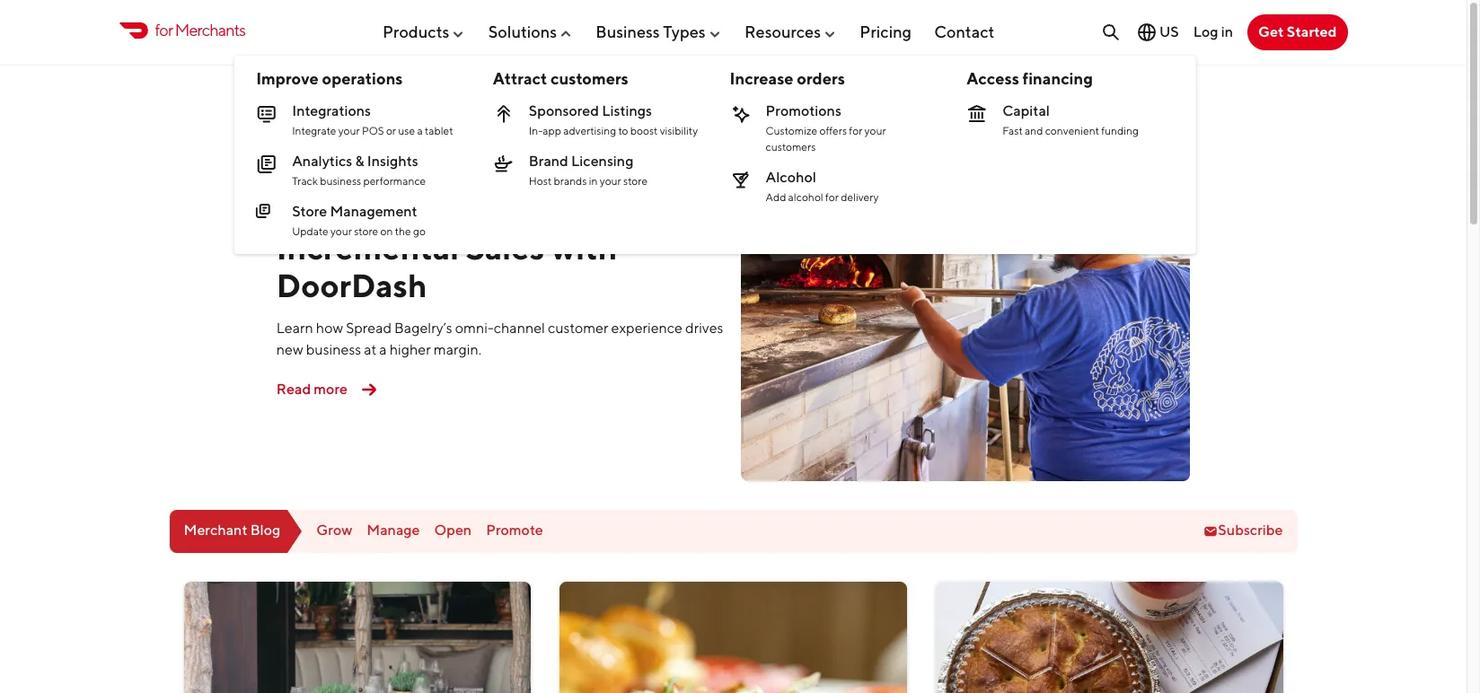 Task type: vqa. For each thing, say whether or not it's contained in the screenshot.
Promotions Customize offers for your customers
yes



Task type: describe. For each thing, give the bounding box(es) containing it.
read more
[[277, 381, 348, 398]]

advertising
[[563, 124, 617, 137]]

business types
[[596, 22, 706, 41]]

promotions customize offers for your customers
[[766, 102, 886, 154]]

resources link
[[745, 15, 837, 48]]

listings
[[602, 102, 652, 120]]

offers
[[820, 124, 847, 137]]

capital
[[1003, 102, 1050, 120]]

for merchants
[[155, 21, 245, 40]]

channel
[[494, 320, 545, 337]]

more
[[314, 381, 348, 398]]

with
[[551, 229, 617, 267]]

get
[[1259, 23, 1284, 40]]

use
[[398, 124, 415, 137]]

sponsored listings in-app advertising to boost visibility
[[529, 102, 698, 137]]

mx roch le coq - chicken - montreal, canada image
[[560, 582, 907, 694]]

a pie with a bottle of wine ready to be delivered by doordash image
[[936, 582, 1283, 694]]

customize
[[766, 124, 818, 137]]

the
[[395, 225, 411, 238]]

learn how spread bagelry's omni-channel customer experience drives new business at a higher margin.
[[277, 320, 724, 359]]

attract customers
[[493, 69, 629, 88]]

a inside the learn how spread bagelry's omni-channel customer experience drives new business at a higher margin.
[[379, 342, 387, 359]]

insights
[[367, 153, 419, 170]]

integrations integrate your pos or use a tablet
[[292, 102, 453, 137]]

products link
[[383, 15, 466, 48]]

alcohol line image
[[730, 170, 752, 191]]

visibility
[[660, 124, 698, 137]]

dashboard line image
[[256, 154, 278, 175]]

business inside the learn how spread bagelry's omni-channel customer experience drives new business at a higher margin.
[[306, 342, 361, 359]]

update
[[292, 225, 329, 238]]

solutions
[[488, 22, 557, 41]]

analytics & insights track business performance
[[292, 153, 426, 188]]

pos
[[362, 124, 384, 137]]

customers inside promotions customize offers for your customers
[[766, 140, 816, 154]]

open link
[[434, 522, 472, 540]]

learn
[[277, 320, 313, 337]]

capital fast and convenient funding
[[1003, 102, 1139, 137]]

orders
[[797, 69, 845, 88]]

resources
[[745, 22, 821, 41]]

open
[[434, 522, 472, 539]]

business types link
[[596, 15, 722, 48]]

increase
[[730, 69, 794, 88]]

sales
[[466, 229, 545, 267]]

grow link for how spread bagelry wins incremental sales with doordash
[[277, 156, 323, 178]]

how spread bagelry wins incremental sales with doordash link
[[277, 191, 666, 304]]

resources 1208x1080 preparing for winter v01.01 image
[[184, 582, 531, 694]]

alcohol
[[766, 169, 817, 186]]

read
[[277, 381, 311, 398]]

margin.
[[434, 342, 482, 359]]

access financing
[[967, 69, 1093, 88]]

promo line image
[[730, 103, 752, 125]]

merchants
[[175, 21, 245, 40]]

experience
[[611, 320, 683, 337]]

customer
[[548, 320, 609, 337]]

bagelry
[[466, 191, 581, 230]]

spread bagelry hero image image
[[741, 79, 1191, 481]]

blog
[[250, 522, 281, 539]]

your inside integrations integrate your pos or use a tablet
[[338, 124, 360, 137]]

grow for how spread bagelry wins incremental sales with doordash
[[284, 159, 316, 174]]

how spread bagelry wins incremental sales with doordash
[[277, 191, 666, 304]]

add
[[766, 191, 786, 204]]

menu edit line image
[[256, 204, 278, 226]]

sponsored
[[529, 102, 599, 120]]

licensing
[[571, 153, 634, 170]]

brands
[[554, 174, 587, 188]]

your inside promotions customize offers for your customers
[[865, 124, 886, 137]]

for merchants link
[[119, 18, 245, 42]]

bagelry's
[[395, 320, 453, 337]]

wins
[[588, 191, 666, 230]]

new
[[277, 342, 303, 359]]

go
[[413, 225, 426, 238]]

email icon image
[[1204, 524, 1219, 539]]

spread inside the learn how spread bagelry's omni-channel customer experience drives new business at a higher margin.
[[346, 320, 392, 337]]

log in link
[[1194, 23, 1234, 40]]

performance
[[363, 174, 426, 188]]

track
[[292, 174, 318, 188]]

device pos line image
[[256, 103, 278, 125]]



Task type: locate. For each thing, give the bounding box(es) containing it.
1 vertical spatial a
[[379, 342, 387, 359]]

manage
[[367, 522, 420, 539]]

your right "offers"
[[865, 124, 886, 137]]

a inside integrations integrate your pos or use a tablet
[[417, 124, 423, 137]]

how
[[316, 320, 343, 337]]

for for promotions
[[849, 124, 863, 137]]

your down licensing
[[600, 174, 622, 188]]

0 vertical spatial in
[[1222, 23, 1234, 40]]

customers
[[551, 69, 629, 88], [766, 140, 816, 154]]

0 horizontal spatial a
[[379, 342, 387, 359]]

1 vertical spatial customers
[[766, 140, 816, 154]]

1 vertical spatial in
[[589, 174, 598, 188]]

promote link
[[486, 522, 543, 540]]

0 horizontal spatial in
[[589, 174, 598, 188]]

solutions link
[[488, 15, 573, 48]]

business down how
[[306, 342, 361, 359]]

for inside promotions customize offers for your customers
[[849, 124, 863, 137]]

boost
[[631, 124, 658, 137]]

omni-
[[455, 320, 494, 337]]

merchant
[[184, 522, 247, 539]]

integrate
[[292, 124, 336, 137]]

for
[[155, 21, 173, 40], [849, 124, 863, 137], [826, 191, 839, 204]]

customers up sponsored
[[551, 69, 629, 88]]

merchant blog
[[184, 522, 281, 539]]

store inside store management update your store on the go
[[354, 225, 378, 238]]

log in
[[1194, 23, 1234, 40]]

spread down performance
[[352, 191, 459, 230]]

money bank image
[[967, 103, 988, 125]]

spread up at
[[346, 320, 392, 337]]

business down analytics
[[320, 174, 361, 188]]

grow link left manage link
[[317, 522, 353, 540]]

1 horizontal spatial customers
[[766, 140, 816, 154]]

for for alcohol
[[826, 191, 839, 204]]

your inside store management update your store on the go
[[331, 225, 352, 238]]

cooking line image
[[493, 154, 515, 175]]

business
[[320, 174, 361, 188], [306, 342, 361, 359]]

brand licensing host brands in your store
[[529, 153, 648, 188]]

promote
[[486, 522, 543, 539]]

integrations
[[292, 102, 371, 120]]

0 vertical spatial a
[[417, 124, 423, 137]]

arrow double up image
[[493, 103, 515, 125]]

store inside brand licensing host brands in your store
[[624, 174, 648, 188]]

0 vertical spatial grow
[[284, 159, 316, 174]]

your inside brand licensing host brands in your store
[[600, 174, 622, 188]]

improve operations
[[256, 69, 403, 88]]

1 horizontal spatial in
[[1222, 23, 1234, 40]]

2 horizontal spatial for
[[849, 124, 863, 137]]

1 horizontal spatial a
[[417, 124, 423, 137]]

operations
[[322, 69, 403, 88]]

improve
[[256, 69, 319, 88]]

1 vertical spatial spread
[[346, 320, 392, 337]]

1 horizontal spatial for
[[826, 191, 839, 204]]

store
[[624, 174, 648, 188], [354, 225, 378, 238]]

in inside brand licensing host brands in your store
[[589, 174, 598, 188]]

0 vertical spatial spread
[[352, 191, 459, 230]]

store management update your store on the go
[[292, 203, 426, 238]]

types
[[663, 22, 706, 41]]

convenient
[[1046, 124, 1100, 137]]

business
[[596, 22, 660, 41]]

or
[[386, 124, 396, 137]]

2 vertical spatial for
[[826, 191, 839, 204]]

in down licensing
[[589, 174, 598, 188]]

1 horizontal spatial grow
[[317, 522, 353, 539]]

analytics
[[292, 153, 352, 170]]

for right "offers"
[[849, 124, 863, 137]]

spread
[[352, 191, 459, 230], [346, 320, 392, 337]]

store
[[292, 203, 327, 220]]

pricing
[[860, 22, 912, 41]]

for right alcohol
[[826, 191, 839, 204]]

0 horizontal spatial customers
[[551, 69, 629, 88]]

0 vertical spatial for
[[155, 21, 173, 40]]

and
[[1025, 124, 1043, 137]]

1 horizontal spatial store
[[624, 174, 648, 188]]

host
[[529, 174, 552, 188]]

us
[[1160, 23, 1179, 40]]

0 vertical spatial store
[[624, 174, 648, 188]]

grow link for manage
[[317, 522, 353, 540]]

your right update
[[331, 225, 352, 238]]

store left on
[[354, 225, 378, 238]]

a right at
[[379, 342, 387, 359]]

higher
[[390, 342, 431, 359]]

log
[[1194, 23, 1219, 40]]

spread inside "how spread bagelry wins incremental sales with doordash"
[[352, 191, 459, 230]]

how
[[277, 191, 346, 230]]

store up wins
[[624, 174, 648, 188]]

1 vertical spatial for
[[849, 124, 863, 137]]

on
[[380, 225, 393, 238]]

globe line image
[[1136, 22, 1158, 43]]

financing
[[1023, 69, 1093, 88]]

arrow right image
[[355, 376, 384, 404]]

0 horizontal spatial for
[[155, 21, 173, 40]]

a right the use
[[417, 124, 423, 137]]

grow
[[284, 159, 316, 174], [317, 522, 353, 539]]

fast
[[1003, 124, 1023, 137]]

attract
[[493, 69, 547, 88]]

brand
[[529, 153, 569, 170]]

0 vertical spatial grow link
[[277, 156, 323, 178]]

grow for manage
[[317, 522, 353, 539]]

get started
[[1259, 23, 1337, 40]]

grow link down integrate
[[277, 156, 323, 178]]

business inside analytics & insights track business performance
[[320, 174, 361, 188]]

in-
[[529, 124, 543, 137]]

delivery
[[841, 191, 879, 204]]

for left merchants
[[155, 21, 173, 40]]

increase orders
[[730, 69, 845, 88]]

1 vertical spatial grow
[[317, 522, 353, 539]]

grow up track
[[284, 159, 316, 174]]

0 horizontal spatial store
[[354, 225, 378, 238]]

0 vertical spatial customers
[[551, 69, 629, 88]]

in
[[1222, 23, 1234, 40], [589, 174, 598, 188]]

incremental
[[277, 229, 459, 267]]

grow left 'manage' at the bottom left
[[317, 522, 353, 539]]

1 vertical spatial store
[[354, 225, 378, 238]]

1 vertical spatial business
[[306, 342, 361, 359]]

pricing link
[[860, 15, 912, 48]]

0 vertical spatial business
[[320, 174, 361, 188]]

merchant blog link
[[169, 510, 302, 553]]

promotions
[[766, 102, 842, 120]]

subscribe
[[1219, 522, 1283, 539]]

alcohol add alcohol for delivery
[[766, 169, 879, 204]]

access
[[967, 69, 1020, 88]]

at
[[364, 342, 377, 359]]

customers down customize
[[766, 140, 816, 154]]

management
[[330, 203, 418, 220]]

doordash
[[277, 266, 427, 304]]

started
[[1287, 23, 1337, 40]]

&
[[355, 153, 364, 170]]

to
[[619, 124, 628, 137]]

for inside "alcohol add alcohol for delivery"
[[826, 191, 839, 204]]

manage link
[[367, 522, 420, 540]]

tablet
[[425, 124, 453, 137]]

products
[[383, 22, 450, 41]]

funding
[[1102, 124, 1139, 137]]

contact
[[935, 22, 995, 41]]

in right log
[[1222, 23, 1234, 40]]

your left pos
[[338, 124, 360, 137]]

get started button
[[1248, 14, 1348, 50]]

0 horizontal spatial grow
[[284, 159, 316, 174]]

1 vertical spatial grow link
[[317, 522, 353, 540]]

drives
[[686, 320, 724, 337]]



